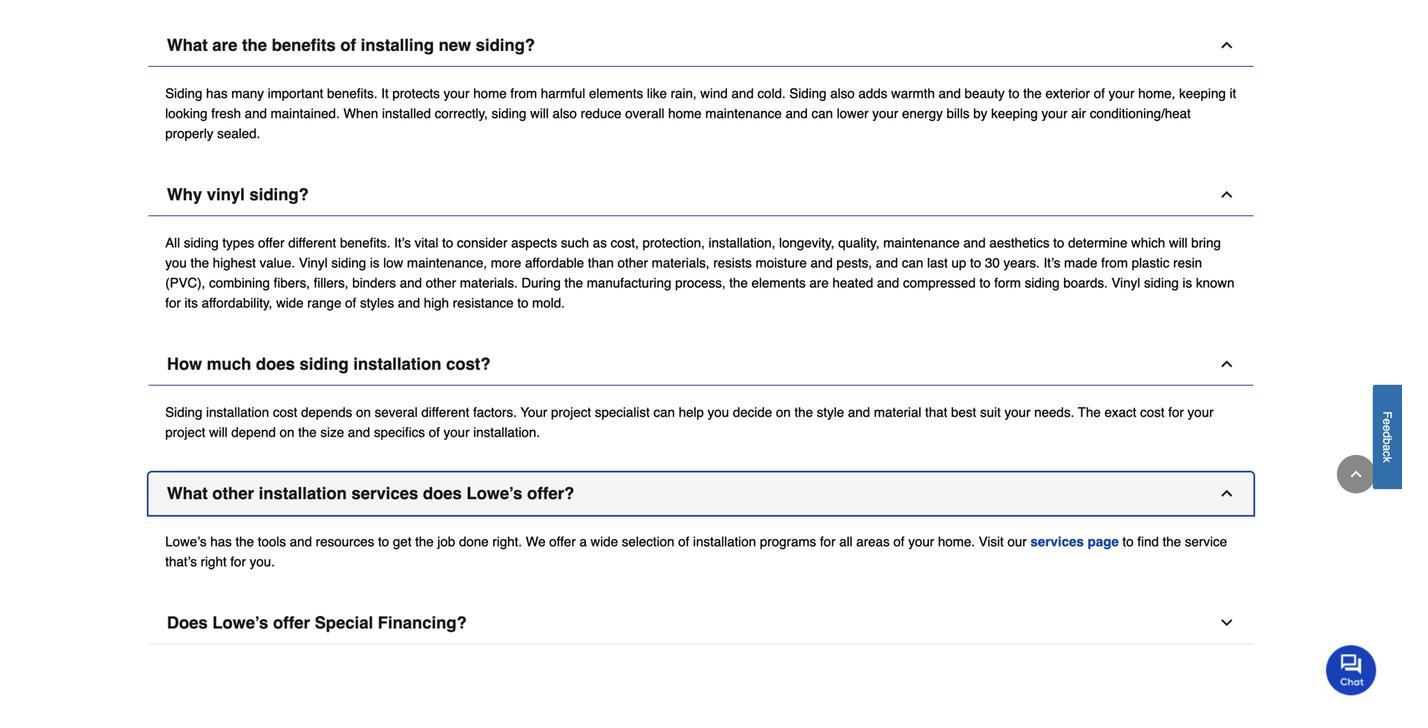 Task type: locate. For each thing, give the bounding box(es) containing it.
does inside button
[[423, 484, 462, 503]]

best
[[951, 405, 977, 420]]

home
[[473, 86, 507, 101], [668, 106, 702, 121]]

0 vertical spatial benefits.
[[327, 86, 378, 101]]

1 vertical spatial elements
[[752, 275, 806, 291]]

home down rain,
[[668, 106, 702, 121]]

resists
[[713, 255, 752, 271]]

0 horizontal spatial can
[[654, 405, 675, 420]]

2 horizontal spatial can
[[902, 255, 924, 271]]

chevron up image inside scroll to top element
[[1348, 466, 1365, 482]]

e up d
[[1381, 419, 1394, 425]]

cost up depend
[[273, 405, 297, 420]]

chevron up image
[[1219, 37, 1235, 54], [1219, 356, 1235, 372]]

on right decide
[[776, 405, 791, 420]]

fillers,
[[314, 275, 349, 291]]

does lowe's offer special financing?
[[167, 613, 467, 632]]

for left all
[[820, 534, 836, 549]]

0 vertical spatial services
[[352, 484, 418, 503]]

0 horizontal spatial wide
[[276, 295, 304, 311]]

0 vertical spatial can
[[812, 106, 833, 121]]

lowe's right does
[[212, 613, 268, 632]]

b
[[1381, 438, 1394, 445]]

1 horizontal spatial services
[[1031, 534, 1084, 549]]

0 vertical spatial is
[[370, 255, 380, 271]]

d
[[1381, 432, 1394, 438]]

can
[[812, 106, 833, 121], [902, 255, 924, 271], [654, 405, 675, 420]]

from down determine
[[1101, 255, 1128, 271]]

cost
[[273, 405, 297, 420], [1140, 405, 1165, 420]]

1 chevron up image from the top
[[1219, 37, 1235, 54]]

0 horizontal spatial from
[[510, 86, 537, 101]]

a inside button
[[1381, 445, 1394, 451]]

siding up the looking
[[165, 86, 202, 101]]

than
[[588, 255, 614, 271]]

from left harmful
[[510, 86, 537, 101]]

on left several
[[356, 405, 371, 420]]

for right exact
[[1169, 405, 1184, 420]]

chevron up image inside how much does siding installation cost? button
[[1219, 356, 1235, 372]]

siding inside siding has many important benefits. it protects your home from harmful elements like rain, wind and cold. siding also adds warmth and beauty to the exterior of your home, keeping it looking fresh and maintained. when installed correctly, siding will also reduce overall home maintenance and can lower your energy bills by keeping your air conditioning/heat properly sealed.
[[492, 106, 527, 121]]

1 vertical spatial from
[[1101, 255, 1128, 271]]

lowe's up right.
[[467, 484, 523, 503]]

2 vertical spatial lowe's
[[212, 613, 268, 632]]

are inside all siding types offer different benefits. it's vital to consider aspects such as cost, protection, installation, longevity, quality, maintenance and aesthetics to determine which will bring you the highest value. vinyl siding is low maintenance, more affordable than other materials, resists moisture and pests, and can last up to 30 years. it's made from plastic resin (pvc), combining fibers, fillers, binders and other materials. during the manufacturing process, the elements are heated and compressed to form siding boards. vinyl siding is known for its affordability, wide range of styles and high resistance to mold.
[[810, 275, 829, 291]]

the inside to find the service that's right for you.
[[1163, 534, 1181, 549]]

1 vertical spatial you
[[708, 405, 729, 420]]

2 vertical spatial chevron up image
[[1219, 485, 1235, 502]]

1 what from the top
[[167, 36, 208, 55]]

1 vertical spatial chevron up image
[[1348, 466, 1365, 482]]

1 vertical spatial what
[[167, 484, 208, 503]]

and down longevity,
[[811, 255, 833, 271]]

your right suit on the bottom right
[[1005, 405, 1031, 420]]

what up that's
[[167, 484, 208, 503]]

1 vertical spatial wide
[[591, 534, 618, 549]]

2 chevron up image from the top
[[1219, 356, 1235, 372]]

elements
[[589, 86, 643, 101], [752, 275, 806, 291]]

1 vertical spatial it's
[[1044, 255, 1061, 271]]

are up many
[[212, 36, 237, 55]]

0 horizontal spatial other
[[212, 484, 254, 503]]

the right find at the right bottom of the page
[[1163, 534, 1181, 549]]

maintenance up last
[[883, 235, 960, 251]]

has up fresh
[[206, 86, 228, 101]]

can left lower
[[812, 106, 833, 121]]

0 horizontal spatial cost
[[273, 405, 297, 420]]

wide left selection
[[591, 534, 618, 549]]

0 horizontal spatial home
[[473, 86, 507, 101]]

its
[[185, 295, 198, 311]]

installation up tools in the left of the page
[[259, 484, 347, 503]]

1 horizontal spatial can
[[812, 106, 833, 121]]

can inside siding has many important benefits. it protects your home from harmful elements like rain, wind and cold. siding also adds warmth and beauty to the exterior of your home, keeping it looking fresh and maintained. when installed correctly, siding will also reduce overall home maintenance and can lower your energy bills by keeping your air conditioning/heat properly sealed.
[[812, 106, 833, 121]]

0 vertical spatial offer
[[258, 235, 285, 251]]

wide
[[276, 295, 304, 311], [591, 534, 618, 549]]

siding
[[492, 106, 527, 121], [184, 235, 219, 251], [331, 255, 366, 271], [1025, 275, 1060, 291], [1144, 275, 1179, 291], [300, 355, 349, 374]]

many
[[231, 86, 264, 101]]

to down 30
[[980, 275, 991, 291]]

and down the cold.
[[786, 106, 808, 121]]

0 vertical spatial from
[[510, 86, 537, 101]]

years.
[[1004, 255, 1040, 271]]

the up (pvc), at left top
[[191, 255, 209, 271]]

for inside siding installation cost depends on several different factors. your project specialist can help you decide on the style and material that best suit your needs. the exact cost for your project will depend on the size and specifics of your installation.
[[1169, 405, 1184, 420]]

the up 'you.'
[[236, 534, 254, 549]]

will up resin
[[1169, 235, 1188, 251]]

a up k
[[1381, 445, 1394, 451]]

for inside to find the service that's right for you.
[[230, 554, 246, 569]]

are left 'heated'
[[810, 275, 829, 291]]

will
[[530, 106, 549, 121], [1169, 235, 1188, 251], [209, 425, 228, 440]]

all
[[165, 235, 180, 251]]

process,
[[675, 275, 726, 291]]

protection,
[[643, 235, 705, 251]]

2 what from the top
[[167, 484, 208, 503]]

and
[[732, 86, 754, 101], [939, 86, 961, 101], [245, 106, 267, 121], [786, 106, 808, 121], [964, 235, 986, 251], [811, 255, 833, 271], [876, 255, 898, 271], [400, 275, 422, 291], [877, 275, 899, 291], [398, 295, 420, 311], [848, 405, 870, 420], [348, 425, 370, 440], [290, 534, 312, 549]]

1 horizontal spatial maintenance
[[883, 235, 960, 251]]

of right specifics
[[429, 425, 440, 440]]

has inside siding has many important benefits. it protects your home from harmful elements like rain, wind and cold. siding also adds warmth and beauty to the exterior of your home, keeping it looking fresh and maintained. when installed correctly, siding will also reduce overall home maintenance and can lower your energy bills by keeping your air conditioning/heat properly sealed.
[[206, 86, 228, 101]]

factors.
[[473, 405, 517, 420]]

installation inside button
[[259, 484, 347, 503]]

siding right correctly,
[[492, 106, 527, 121]]

siding down years.
[[1025, 275, 1060, 291]]

programs
[[760, 534, 816, 549]]

the
[[242, 36, 267, 55], [1023, 86, 1042, 101], [191, 255, 209, 271], [565, 275, 583, 291], [729, 275, 748, 291], [795, 405, 813, 420], [298, 425, 317, 440], [236, 534, 254, 549], [415, 534, 434, 549], [1163, 534, 1181, 549]]

the inside button
[[242, 36, 267, 55]]

our
[[1008, 534, 1027, 549]]

properly
[[165, 126, 214, 141]]

resources
[[316, 534, 374, 549]]

0 vertical spatial siding?
[[476, 36, 535, 55]]

and left high
[[398, 295, 420, 311]]

1 horizontal spatial different
[[421, 405, 469, 420]]

other
[[618, 255, 648, 271], [426, 275, 456, 291], [212, 484, 254, 503]]

0 horizontal spatial services
[[352, 484, 418, 503]]

to inside siding has many important benefits. it protects your home from harmful elements like rain, wind and cold. siding also adds warmth and beauty to the exterior of your home, keeping it looking fresh and maintained. when installed correctly, siding will also reduce overall home maintenance and can lower your energy bills by keeping your air conditioning/heat properly sealed.
[[1009, 86, 1020, 101]]

cost right exact
[[1140, 405, 1165, 420]]

services
[[352, 484, 418, 503], [1031, 534, 1084, 549]]

maintenance inside siding has many important benefits. it protects your home from harmful elements like rain, wind and cold. siding also adds warmth and beauty to the exterior of your home, keeping it looking fresh and maintained. when installed correctly, siding will also reduce overall home maintenance and can lower your energy bills by keeping your air conditioning/heat properly sealed.
[[705, 106, 782, 121]]

offer left special
[[273, 613, 310, 632]]

project down "how" at the left bottom of page
[[165, 425, 205, 440]]

0 horizontal spatial it's
[[394, 235, 411, 251]]

0 vertical spatial does
[[256, 355, 295, 374]]

1 horizontal spatial is
[[1183, 275, 1192, 291]]

installation up depend
[[206, 405, 269, 420]]

2 e from the top
[[1381, 425, 1394, 432]]

you
[[165, 255, 187, 271], [708, 405, 729, 420]]

correctly,
[[435, 106, 488, 121]]

can left help
[[654, 405, 675, 420]]

material
[[874, 405, 922, 420]]

by
[[974, 106, 988, 121]]

1 horizontal spatial a
[[1381, 445, 1394, 451]]

of right benefits
[[340, 36, 356, 55]]

benefits. inside all siding types offer different benefits. it's vital to consider aspects such as cost, protection, installation, longevity, quality, maintenance and aesthetics to determine which will bring you the highest value. vinyl siding is low maintenance, more affordable than other materials, resists moisture and pests, and can last up to 30 years. it's made from plastic resin (pvc), combining fibers, fillers, binders and other materials. during the manufacturing process, the elements are heated and compressed to form siding boards. vinyl siding is known for its affordability, wide range of styles and high resistance to mold.
[[340, 235, 391, 251]]

1 horizontal spatial are
[[810, 275, 829, 291]]

specifics
[[374, 425, 425, 440]]

special
[[315, 613, 373, 632]]

1 horizontal spatial other
[[426, 275, 456, 291]]

high
[[424, 295, 449, 311]]

1 horizontal spatial also
[[830, 86, 855, 101]]

1 vertical spatial other
[[426, 275, 456, 291]]

installation up several
[[353, 355, 442, 374]]

the up many
[[242, 36, 267, 55]]

low
[[383, 255, 403, 271]]

0 horizontal spatial elements
[[589, 86, 643, 101]]

has
[[206, 86, 228, 101], [210, 534, 232, 549]]

0 vertical spatial chevron up image
[[1219, 37, 1235, 54]]

1 vertical spatial will
[[1169, 235, 1188, 251]]

0 vertical spatial elements
[[589, 86, 643, 101]]

maintenance down the cold.
[[705, 106, 782, 121]]

0 vertical spatial will
[[530, 106, 549, 121]]

are inside what are the benefits of installing new siding? button
[[212, 36, 237, 55]]

1 horizontal spatial on
[[356, 405, 371, 420]]

0 horizontal spatial project
[[165, 425, 205, 440]]

moisture
[[756, 255, 807, 271]]

for left its
[[165, 295, 181, 311]]

1 horizontal spatial will
[[530, 106, 549, 121]]

different inside all siding types offer different benefits. it's vital to consider aspects such as cost, protection, installation, longevity, quality, maintenance and aesthetics to determine which will bring you the highest value. vinyl siding is low maintenance, more affordable than other materials, resists moisture and pests, and can last up to 30 years. it's made from plastic resin (pvc), combining fibers, fillers, binders and other materials. during the manufacturing process, the elements are heated and compressed to form siding boards. vinyl siding is known for its affordability, wide range of styles and high resistance to mold.
[[288, 235, 336, 251]]

1 vertical spatial different
[[421, 405, 469, 420]]

the down resists at the right of the page
[[729, 275, 748, 291]]

types
[[222, 235, 254, 251]]

keeping
[[1179, 86, 1226, 101], [991, 106, 1038, 121]]

1 horizontal spatial does
[[423, 484, 462, 503]]

also up lower
[[830, 86, 855, 101]]

siding? right the new
[[476, 36, 535, 55]]

can left last
[[902, 255, 924, 271]]

you.
[[250, 554, 275, 569]]

1 horizontal spatial lowe's
[[212, 613, 268, 632]]

1 vertical spatial offer
[[549, 534, 576, 549]]

for inside all siding types offer different benefits. it's vital to consider aspects such as cost, protection, installation, longevity, quality, maintenance and aesthetics to determine which will bring you the highest value. vinyl siding is low maintenance, more affordable than other materials, resists moisture and pests, and can last up to 30 years. it's made from plastic resin (pvc), combining fibers, fillers, binders and other materials. during the manufacturing process, the elements are heated and compressed to form siding boards. vinyl siding is known for its affordability, wide range of styles and high resistance to mold.
[[165, 295, 181, 311]]

1 vertical spatial a
[[580, 534, 587, 549]]

are
[[212, 36, 237, 55], [810, 275, 829, 291]]

0 vertical spatial vinyl
[[299, 255, 328, 271]]

value.
[[260, 255, 295, 271]]

adds
[[859, 86, 888, 101]]

lowe's inside button
[[212, 613, 268, 632]]

0 horizontal spatial also
[[553, 106, 577, 121]]

siding? right vinyl
[[250, 185, 309, 204]]

0 vertical spatial different
[[288, 235, 336, 251]]

siding
[[165, 86, 202, 101], [790, 86, 827, 101], [165, 405, 202, 420]]

other up 'manufacturing'
[[618, 255, 648, 271]]

other inside button
[[212, 484, 254, 503]]

2 vertical spatial offer
[[273, 613, 310, 632]]

benefits. up low
[[340, 235, 391, 251]]

1 vertical spatial services
[[1031, 534, 1084, 549]]

elements down moisture
[[752, 275, 806, 291]]

a right we
[[580, 534, 587, 549]]

chevron up image inside why vinyl siding? button
[[1219, 186, 1235, 203]]

will inside siding has many important benefits. it protects your home from harmful elements like rain, wind and cold. siding also adds warmth and beauty to the exterior of your home, keeping it looking fresh and maintained. when installed correctly, siding will also reduce overall home maintenance and can lower your energy bills by keeping your air conditioning/heat properly sealed.
[[530, 106, 549, 121]]

does right much
[[256, 355, 295, 374]]

e up the "b"
[[1381, 425, 1394, 432]]

0 vertical spatial what
[[167, 36, 208, 55]]

project right your
[[551, 405, 591, 420]]

0 vertical spatial maintenance
[[705, 106, 782, 121]]

2 vertical spatial other
[[212, 484, 254, 503]]

2 vertical spatial will
[[209, 425, 228, 440]]

other up high
[[426, 275, 456, 291]]

1 horizontal spatial it's
[[1044, 255, 1061, 271]]

2 horizontal spatial will
[[1169, 235, 1188, 251]]

siding inside button
[[300, 355, 349, 374]]

other down depend
[[212, 484, 254, 503]]

siding right the cold.
[[790, 86, 827, 101]]

chevron up image inside what are the benefits of installing new siding? button
[[1219, 37, 1235, 54]]

1 vertical spatial keeping
[[991, 106, 1038, 121]]

offer right we
[[549, 534, 576, 549]]

1 vertical spatial is
[[1183, 275, 1192, 291]]

cold.
[[758, 86, 786, 101]]

2 horizontal spatial lowe's
[[467, 484, 523, 503]]

of right selection
[[678, 534, 689, 549]]

chevron up image down known
[[1219, 356, 1235, 372]]

we
[[526, 534, 546, 549]]

0 horizontal spatial will
[[209, 425, 228, 440]]

0 horizontal spatial does
[[256, 355, 295, 374]]

will left depend
[[209, 425, 228, 440]]

manufacturing
[[587, 275, 672, 291]]

will inside siding installation cost depends on several different factors. your project specialist can help you decide on the style and material that best suit your needs. the exact cost for your project will depend on the size and specifics of your installation.
[[209, 425, 228, 440]]

chevron up image
[[1219, 186, 1235, 203], [1348, 466, 1365, 482], [1219, 485, 1235, 502]]

is
[[370, 255, 380, 271], [1183, 275, 1192, 291]]

1 horizontal spatial elements
[[752, 275, 806, 291]]

right.
[[492, 534, 522, 549]]

all siding types offer different benefits. it's vital to consider aspects such as cost, protection, installation, longevity, quality, maintenance and aesthetics to determine which will bring you the highest value. vinyl siding is low maintenance, more affordable than other materials, resists moisture and pests, and can last up to 30 years. it's made from plastic resin (pvc), combining fibers, fillers, binders and other materials. during the manufacturing process, the elements are heated and compressed to form siding boards. vinyl siding is known for its affordability, wide range of styles and high resistance to mold.
[[165, 235, 1235, 311]]

0 vertical spatial a
[[1381, 445, 1394, 451]]

2 horizontal spatial other
[[618, 255, 648, 271]]

1 vertical spatial siding?
[[250, 185, 309, 204]]

1 horizontal spatial keeping
[[1179, 86, 1226, 101]]

keeping left it at the top right of page
[[1179, 86, 1226, 101]]

services right our
[[1031, 534, 1084, 549]]

will down harmful
[[530, 106, 549, 121]]

0 horizontal spatial are
[[212, 36, 237, 55]]

also down harmful
[[553, 106, 577, 121]]

and right "style"
[[848, 405, 870, 420]]

chevron up image inside what other installation services does lowe's offer? button
[[1219, 485, 1235, 502]]

materials,
[[652, 255, 710, 271]]

siding installation cost depends on several different factors. your project specialist can help you decide on the style and material that best suit your needs. the exact cost for your project will depend on the size and specifics of your installation.
[[165, 405, 1214, 440]]

0 horizontal spatial different
[[288, 235, 336, 251]]

0 vertical spatial lowe's
[[467, 484, 523, 503]]

0 vertical spatial project
[[551, 405, 591, 420]]

0 vertical spatial chevron up image
[[1219, 186, 1235, 203]]

lowe's up that's
[[165, 534, 207, 549]]

0 vertical spatial has
[[206, 86, 228, 101]]

different inside siding installation cost depends on several different factors. your project specialist can help you decide on the style and material that best suit your needs. the exact cost for your project will depend on the size and specifics of your installation.
[[421, 405, 469, 420]]

siding up depends
[[300, 355, 349, 374]]

your left "home."
[[908, 534, 934, 549]]

to left find at the right bottom of the page
[[1123, 534, 1134, 549]]

1 horizontal spatial you
[[708, 405, 729, 420]]

warmth
[[891, 86, 935, 101]]

1 horizontal spatial cost
[[1140, 405, 1165, 420]]

0 horizontal spatial you
[[165, 255, 187, 271]]

benefits. up when
[[327, 86, 378, 101]]

of right exterior
[[1094, 86, 1105, 101]]

1 vertical spatial has
[[210, 534, 232, 549]]

heated
[[833, 275, 874, 291]]

service
[[1185, 534, 1227, 549]]

keeping right by
[[991, 106, 1038, 121]]

has up right
[[210, 534, 232, 549]]

job
[[438, 534, 455, 549]]

0 horizontal spatial siding?
[[250, 185, 309, 204]]

to right the beauty
[[1009, 86, 1020, 101]]

1 vertical spatial can
[[902, 255, 924, 271]]

you inside siding installation cost depends on several different factors. your project specialist can help you decide on the style and material that best suit your needs. the exact cost for your project will depend on the size and specifics of your installation.
[[708, 405, 729, 420]]

2 vertical spatial can
[[654, 405, 675, 420]]

does up job
[[423, 484, 462, 503]]

depend
[[231, 425, 276, 440]]

0 vertical spatial are
[[212, 36, 237, 55]]

looking
[[165, 106, 208, 121]]

1 vertical spatial lowe's
[[165, 534, 207, 549]]

it's left the made
[[1044, 255, 1061, 271]]

determine
[[1068, 235, 1128, 251]]

services up get
[[352, 484, 418, 503]]

what up the looking
[[167, 36, 208, 55]]

home.
[[938, 534, 975, 549]]

0 vertical spatial wide
[[276, 295, 304, 311]]

you inside all siding types offer different benefits. it's vital to consider aspects such as cost, protection, installation, longevity, quality, maintenance and aesthetics to determine which will bring you the highest value. vinyl siding is low maintenance, more affordable than other materials, resists moisture and pests, and can last up to 30 years. it's made from plastic resin (pvc), combining fibers, fillers, binders and other materials. during the manufacturing process, the elements are heated and compressed to form siding boards. vinyl siding is known for its affordability, wide range of styles and high resistance to mold.
[[165, 255, 187, 271]]

e
[[1381, 419, 1394, 425], [1381, 425, 1394, 432]]

different up value.
[[288, 235, 336, 251]]

siding inside siding installation cost depends on several different factors. your project specialist can help you decide on the style and material that best suit your needs. the exact cost for your project will depend on the size and specifics of your installation.
[[165, 405, 202, 420]]

0 horizontal spatial maintenance
[[705, 106, 782, 121]]

pests,
[[837, 255, 872, 271]]

harmful
[[541, 86, 585, 101]]

how much does siding installation cost? button
[[149, 343, 1254, 386]]

to
[[1009, 86, 1020, 101], [442, 235, 453, 251], [1053, 235, 1065, 251], [970, 255, 981, 271], [980, 275, 991, 291], [517, 295, 529, 311], [378, 534, 389, 549], [1123, 534, 1134, 549]]

1 horizontal spatial home
[[668, 106, 702, 121]]

1 vertical spatial chevron up image
[[1219, 356, 1235, 372]]

for left 'you.'
[[230, 554, 246, 569]]

project
[[551, 405, 591, 420], [165, 425, 205, 440]]

more
[[491, 255, 521, 271]]

1 vertical spatial vinyl
[[1112, 275, 1141, 291]]

lower
[[837, 106, 869, 121]]

last
[[927, 255, 948, 271]]

it
[[381, 86, 389, 101]]

can inside all siding types offer different benefits. it's vital to consider aspects such as cost, protection, installation, longevity, quality, maintenance and aesthetics to determine which will bring you the highest value. vinyl siding is low maintenance, more affordable than other materials, resists moisture and pests, and can last up to 30 years. it's made from plastic resin (pvc), combining fibers, fillers, binders and other materials. during the manufacturing process, the elements are heated and compressed to form siding boards. vinyl siding is known for its affordability, wide range of styles and high resistance to mold.
[[902, 255, 924, 271]]

home,
[[1139, 86, 1176, 101]]



Task type: describe. For each thing, give the bounding box(es) containing it.
from inside siding has many important benefits. it protects your home from harmful elements like rain, wind and cold. siding also adds warmth and beauty to the exterior of your home, keeping it looking fresh and maintained. when installed correctly, siding will also reduce overall home maintenance and can lower your energy bills by keeping your air conditioning/heat properly sealed.
[[510, 86, 537, 101]]

what for what other installation services does lowe's offer?
[[167, 484, 208, 503]]

f e e d b a c k
[[1381, 411, 1394, 463]]

your up correctly,
[[444, 86, 470, 101]]

elements inside all siding types offer different benefits. it's vital to consider aspects such as cost, protection, installation, longevity, quality, maintenance and aesthetics to determine which will bring you the highest value. vinyl siding is low maintenance, more affordable than other materials, resists moisture and pests, and can last up to 30 years. it's made from plastic resin (pvc), combining fibers, fillers, binders and other materials. during the manufacturing process, the elements are heated and compressed to form siding boards. vinyl siding is known for its affordability, wide range of styles and high resistance to mold.
[[752, 275, 806, 291]]

30
[[985, 255, 1000, 271]]

maintenance,
[[407, 255, 487, 271]]

like
[[647, 86, 667, 101]]

from inside all siding types offer different benefits. it's vital to consider aspects such as cost, protection, installation, longevity, quality, maintenance and aesthetics to determine which will bring you the highest value. vinyl siding is low maintenance, more affordable than other materials, resists moisture and pests, and can last up to 30 years. it's made from plastic resin (pvc), combining fibers, fillers, binders and other materials. during the manufacturing process, the elements are heated and compressed to form siding boards. vinyl siding is known for its affordability, wide range of styles and high resistance to mold.
[[1101, 255, 1128, 271]]

your
[[521, 405, 547, 420]]

bills
[[947, 106, 970, 121]]

and right pests,
[[876, 255, 898, 271]]

1 vertical spatial home
[[668, 106, 702, 121]]

of inside siding installation cost depends on several different factors. your project specialist can help you decide on the style and material that best suit your needs. the exact cost for your project will depend on the size and specifics of your installation.
[[429, 425, 440, 440]]

1 vertical spatial also
[[553, 106, 577, 121]]

the left job
[[415, 534, 434, 549]]

1 horizontal spatial vinyl
[[1112, 275, 1141, 291]]

chevron up image for what are the benefits of installing new siding?
[[1219, 37, 1235, 54]]

styles
[[360, 295, 394, 311]]

the left size
[[298, 425, 317, 440]]

has for siding
[[206, 86, 228, 101]]

what for what are the benefits of installing new siding?
[[167, 36, 208, 55]]

find
[[1138, 534, 1159, 549]]

benefits. inside siding has many important benefits. it protects your home from harmful elements like rain, wind and cold. siding also adds warmth and beauty to the exterior of your home, keeping it looking fresh and maintained. when installed correctly, siding will also reduce overall home maintenance and can lower your energy bills by keeping your air conditioning/heat properly sealed.
[[327, 86, 378, 101]]

sealed.
[[217, 126, 260, 141]]

installation inside button
[[353, 355, 442, 374]]

the left "style"
[[795, 405, 813, 420]]

will inside all siding types offer different benefits. it's vital to consider aspects such as cost, protection, installation, longevity, quality, maintenance and aesthetics to determine which will bring you the highest value. vinyl siding is low maintenance, more affordable than other materials, resists moisture and pests, and can last up to 30 years. it's made from plastic resin (pvc), combining fibers, fillers, binders and other materials. during the manufacturing process, the elements are heated and compressed to form siding boards. vinyl siding is known for its affordability, wide range of styles and high resistance to mold.
[[1169, 235, 1188, 251]]

and up bills
[[939, 86, 961, 101]]

consider
[[457, 235, 508, 251]]

tools
[[258, 534, 286, 549]]

the down the 'affordable'
[[565, 275, 583, 291]]

does
[[167, 613, 208, 632]]

needs.
[[1034, 405, 1075, 420]]

elements inside siding has many important benefits. it protects your home from harmful elements like rain, wind and cold. siding also adds warmth and beauty to the exterior of your home, keeping it looking fresh and maintained. when installed correctly, siding will also reduce overall home maintenance and can lower your energy bills by keeping your air conditioning/heat properly sealed.
[[589, 86, 643, 101]]

chevron down image
[[1219, 615, 1235, 631]]

financing?
[[378, 613, 467, 632]]

get
[[393, 534, 412, 549]]

aspects
[[511, 235, 557, 251]]

f e e d b a c k button
[[1373, 385, 1402, 489]]

offer inside button
[[273, 613, 310, 632]]

0 vertical spatial other
[[618, 255, 648, 271]]

0 vertical spatial also
[[830, 86, 855, 101]]

fresh
[[211, 106, 241, 121]]

chevron up image for why vinyl siding?
[[1219, 186, 1235, 203]]

0 vertical spatial home
[[473, 86, 507, 101]]

rain,
[[671, 86, 697, 101]]

what other installation services does lowe's offer?
[[167, 484, 575, 503]]

to right up
[[970, 255, 981, 271]]

siding right all
[[184, 235, 219, 251]]

how
[[167, 355, 202, 374]]

to up maintenance, on the top left of the page
[[442, 235, 453, 251]]

chevron up image for how much does siding installation cost?
[[1219, 356, 1235, 372]]

your right exact
[[1188, 405, 1214, 420]]

0 horizontal spatial lowe's
[[165, 534, 207, 549]]

to left get
[[378, 534, 389, 549]]

what other installation services does lowe's offer? button
[[149, 473, 1254, 515]]

scroll to top element
[[1337, 455, 1376, 493]]

does inside button
[[256, 355, 295, 374]]

benefits
[[272, 36, 336, 55]]

0 vertical spatial keeping
[[1179, 86, 1226, 101]]

selection
[[622, 534, 675, 549]]

your down exterior
[[1042, 106, 1068, 121]]

depends
[[301, 405, 352, 420]]

and right tools in the left of the page
[[290, 534, 312, 549]]

2 horizontal spatial on
[[776, 405, 791, 420]]

why vinyl siding? button
[[149, 174, 1254, 216]]

1 horizontal spatial siding?
[[476, 36, 535, 55]]

lowe's inside button
[[467, 484, 523, 503]]

several
[[375, 405, 418, 420]]

much
[[207, 355, 251, 374]]

what are the benefits of installing new siding?
[[167, 36, 535, 55]]

1 cost from the left
[[273, 405, 297, 420]]

and right size
[[348, 425, 370, 440]]

0 horizontal spatial is
[[370, 255, 380, 271]]

how much does siding installation cost?
[[167, 355, 491, 374]]

longevity,
[[779, 235, 835, 251]]

offer inside all siding types offer different benefits. it's vital to consider aspects such as cost, protection, installation, longevity, quality, maintenance and aesthetics to determine which will bring you the highest value. vinyl siding is low maintenance, more affordable than other materials, resists moisture and pests, and can last up to 30 years. it's made from plastic resin (pvc), combining fibers, fillers, binders and other materials. during the manufacturing process, the elements are heated and compressed to form siding boards. vinyl siding is known for its affordability, wide range of styles and high resistance to mold.
[[258, 235, 285, 251]]

chat invite button image
[[1326, 645, 1377, 695]]

as
[[593, 235, 607, 251]]

0 horizontal spatial a
[[580, 534, 587, 549]]

(pvc),
[[165, 275, 205, 291]]

done
[[459, 534, 489, 549]]

combining
[[209, 275, 270, 291]]

services inside button
[[352, 484, 418, 503]]

to up the made
[[1053, 235, 1065, 251]]

specialist
[[595, 405, 650, 420]]

form
[[995, 275, 1021, 291]]

page
[[1088, 534, 1119, 549]]

binders
[[352, 275, 396, 291]]

2 cost from the left
[[1140, 405, 1165, 420]]

and down many
[[245, 106, 267, 121]]

when
[[343, 106, 378, 121]]

protects
[[392, 86, 440, 101]]

vital
[[415, 235, 439, 251]]

resin
[[1173, 255, 1202, 271]]

1 vertical spatial project
[[165, 425, 205, 440]]

up
[[952, 255, 967, 271]]

style
[[817, 405, 844, 420]]

your left installation.
[[444, 425, 470, 440]]

has for lowe's
[[210, 534, 232, 549]]

why vinyl siding?
[[167, 185, 309, 204]]

f
[[1381, 411, 1394, 419]]

siding up the fillers, on the top left of the page
[[331, 255, 366, 271]]

0 vertical spatial it's
[[394, 235, 411, 251]]

does lowe's offer special financing? button
[[149, 602, 1254, 645]]

which
[[1131, 235, 1166, 251]]

0 horizontal spatial vinyl
[[299, 255, 328, 271]]

and down low
[[400, 275, 422, 291]]

siding has many important benefits. it protects your home from harmful elements like rain, wind and cold. siding also adds warmth and beauty to the exterior of your home, keeping it looking fresh and maintained. when installed correctly, siding will also reduce overall home maintenance and can lower your energy bills by keeping your air conditioning/heat properly sealed.
[[165, 86, 1237, 141]]

installation inside siding installation cost depends on several different factors. your project specialist can help you decide on the style and material that best suit your needs. the exact cost for your project will depend on the size and specifics of your installation.
[[206, 405, 269, 420]]

the
[[1078, 405, 1101, 420]]

materials.
[[460, 275, 518, 291]]

siding for what are the benefits of installing new siding?
[[165, 86, 202, 101]]

what are the benefits of installing new siding? button
[[149, 24, 1254, 67]]

maintained.
[[271, 106, 340, 121]]

siding for how much does siding installation cost?
[[165, 405, 202, 420]]

and right wind
[[732, 86, 754, 101]]

all
[[839, 534, 853, 549]]

installation down what other installation services does lowe's offer? button at the bottom
[[693, 534, 756, 549]]

can inside siding installation cost depends on several different factors. your project specialist can help you decide on the style and material that best suit your needs. the exact cost for your project will depend on the size and specifics of your installation.
[[654, 405, 675, 420]]

0 horizontal spatial keeping
[[991, 106, 1038, 121]]

suit
[[980, 405, 1001, 420]]

of right areas
[[894, 534, 905, 549]]

1 horizontal spatial project
[[551, 405, 591, 420]]

of inside siding has many important benefits. it protects your home from harmful elements like rain, wind and cold. siding also adds warmth and beauty to the exterior of your home, keeping it looking fresh and maintained. when installed correctly, siding will also reduce overall home maintenance and can lower your energy bills by keeping your air conditioning/heat properly sealed.
[[1094, 86, 1105, 101]]

0 horizontal spatial on
[[280, 425, 294, 440]]

offer?
[[527, 484, 575, 503]]

of inside all siding types offer different benefits. it's vital to consider aspects such as cost, protection, installation, longevity, quality, maintenance and aesthetics to determine which will bring you the highest value. vinyl siding is low maintenance, more affordable than other materials, resists moisture and pests, and can last up to 30 years. it's made from plastic resin (pvc), combining fibers, fillers, binders and other materials. during the manufacturing process, the elements are heated and compressed to form siding boards. vinyl siding is known for its affordability, wide range of styles and high resistance to mold.
[[345, 295, 356, 311]]

siding down plastic
[[1144, 275, 1179, 291]]

visit
[[979, 534, 1004, 549]]

reduce
[[581, 106, 622, 121]]

maintenance inside all siding types offer different benefits. it's vital to consider aspects such as cost, protection, installation, longevity, quality, maintenance and aesthetics to determine which will bring you the highest value. vinyl siding is low maintenance, more affordable than other materials, resists moisture and pests, and can last up to 30 years. it's made from plastic resin (pvc), combining fibers, fillers, binders and other materials. during the manufacturing process, the elements are heated and compressed to form siding boards. vinyl siding is known for its affordability, wide range of styles and high resistance to mold.
[[883, 235, 960, 251]]

to left mold.
[[517, 295, 529, 311]]

decide
[[733, 405, 772, 420]]

your up conditioning/heat
[[1109, 86, 1135, 101]]

energy
[[902, 106, 943, 121]]

chevron up image for what other installation services does lowe's offer?
[[1219, 485, 1235, 502]]

and right 'heated'
[[877, 275, 899, 291]]

conditioning/heat
[[1090, 106, 1191, 121]]

to find the service that's right for you.
[[165, 534, 1227, 569]]

right
[[201, 554, 227, 569]]

to inside to find the service that's right for you.
[[1123, 534, 1134, 549]]

1 e from the top
[[1381, 419, 1394, 425]]

and up up
[[964, 235, 986, 251]]

the inside siding has many important benefits. it protects your home from harmful elements like rain, wind and cold. siding also adds warmth and beauty to the exterior of your home, keeping it looking fresh and maintained. when installed correctly, siding will also reduce overall home maintenance and can lower your energy bills by keeping your air conditioning/heat properly sealed.
[[1023, 86, 1042, 101]]

of inside button
[[340, 36, 356, 55]]

your down the adds
[[873, 106, 899, 121]]

beauty
[[965, 86, 1005, 101]]

overall
[[625, 106, 665, 121]]

services page link
[[1031, 534, 1119, 549]]

range
[[307, 295, 341, 311]]

areas
[[857, 534, 890, 549]]

important
[[268, 86, 323, 101]]

1 horizontal spatial wide
[[591, 534, 618, 549]]

wide inside all siding types offer different benefits. it's vital to consider aspects such as cost, protection, installation, longevity, quality, maintenance and aesthetics to determine which will bring you the highest value. vinyl siding is low maintenance, more affordable than other materials, resists moisture and pests, and can last up to 30 years. it's made from plastic resin (pvc), combining fibers, fillers, binders and other materials. during the manufacturing process, the elements are heated and compressed to form siding boards. vinyl siding is known for its affordability, wide range of styles and high resistance to mold.
[[276, 295, 304, 311]]



Task type: vqa. For each thing, say whether or not it's contained in the screenshot.
the leftmost Adhesive
no



